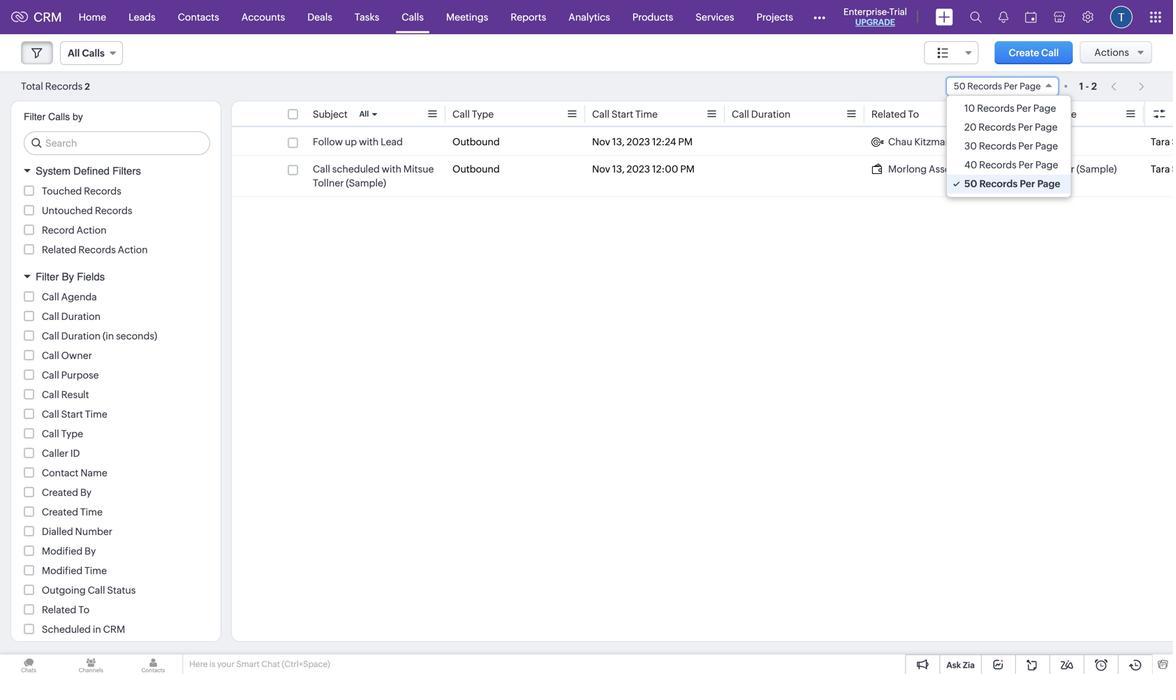 Task type: vqa. For each thing, say whether or not it's contained in the screenshot.
Skype
no



Task type: locate. For each thing, give the bounding box(es) containing it.
contact name down the id
[[42, 467, 107, 479]]

create menu element
[[928, 0, 962, 34]]

12:24
[[652, 136, 677, 147]]

accounts link
[[230, 0, 296, 34]]

with inside call scheduled with mitsue tollner (sample)
[[382, 163, 402, 175]]

filter for filter calls by
[[24, 111, 45, 122]]

mitsue tollner (sample)
[[1012, 163, 1117, 175]]

call owner
[[42, 350, 92, 361]]

1 horizontal spatial with
[[382, 163, 402, 175]]

name up 20 records per page
[[1050, 109, 1077, 120]]

0 horizontal spatial related to
[[42, 604, 89, 615]]

all up total records 2
[[68, 48, 80, 59]]

page for 40 records per page option
[[1036, 159, 1059, 170]]

0 vertical spatial 50 records per page
[[954, 81, 1041, 92]]

type
[[472, 109, 494, 120], [61, 428, 83, 439]]

by up created time
[[80, 487, 92, 498]]

nov up nov 13, 2023 12:00 pm
[[592, 136, 611, 147]]

0 vertical spatial call type
[[453, 109, 494, 120]]

created for created by
[[42, 487, 78, 498]]

1 vertical spatial to
[[78, 604, 89, 615]]

filter up call agenda
[[36, 271, 59, 283]]

call
[[1042, 47, 1059, 58], [453, 109, 470, 120], [592, 109, 610, 120], [732, 109, 750, 120], [1151, 109, 1169, 120], [313, 163, 330, 175], [42, 291, 59, 302], [42, 311, 59, 322], [42, 330, 59, 342], [42, 350, 59, 361], [42, 370, 59, 381], [42, 389, 59, 400], [42, 409, 59, 420], [42, 428, 59, 439], [88, 585, 105, 596]]

navigation
[[1105, 76, 1153, 96]]

13, for nov 13, 2023 12:00 pm
[[613, 163, 625, 175]]

2 vertical spatial by
[[85, 546, 96, 557]]

call duration
[[732, 109, 791, 120], [42, 311, 101, 322]]

13, up nov 13, 2023 12:00 pm
[[613, 136, 625, 147]]

1 vertical spatial created
[[42, 506, 78, 518]]

pm right 12:00
[[681, 163, 695, 175]]

1 vertical spatial by
[[80, 487, 92, 498]]

zia
[[963, 661, 975, 670]]

records up the fields
[[78, 244, 116, 255]]

(sample) inside call scheduled with mitsue tollner (sample)
[[346, 177, 386, 189]]

size image
[[938, 47, 949, 59]]

0 vertical spatial modified
[[42, 546, 83, 557]]

1 vertical spatial (sample)
[[1077, 163, 1117, 175]]

to up chau
[[908, 109, 920, 120]]

modified down dialled
[[42, 546, 83, 557]]

tara for morlong associates
[[1151, 163, 1171, 175]]

s for morlong associates
[[1173, 163, 1174, 175]]

created by
[[42, 487, 92, 498]]

follow
[[313, 136, 343, 147]]

to up scheduled in crm on the bottom of the page
[[78, 604, 89, 615]]

records down touched records
[[95, 205, 132, 216]]

list box
[[947, 96, 1071, 197]]

tollner
[[1044, 163, 1075, 175], [313, 177, 344, 189]]

crm right in
[[103, 624, 125, 635]]

calls right "tasks"
[[402, 12, 424, 23]]

0 vertical spatial outbound
[[453, 136, 500, 147]]

1 horizontal spatial 2
[[1092, 81, 1098, 92]]

50 inside field
[[954, 81, 966, 92]]

1 vertical spatial 13,
[[613, 163, 625, 175]]

0 horizontal spatial 2
[[85, 81, 90, 92]]

1 vertical spatial 50 records per page
[[965, 178, 1061, 189]]

2 nov from the top
[[592, 163, 611, 175]]

contact up 20 records per page
[[1012, 109, 1048, 120]]

search element
[[962, 0, 991, 34]]

tara s for chau kitzman (sample)
[[1151, 136, 1174, 147]]

call scheduled with mitsue tollner (sample) link
[[313, 162, 439, 190]]

2 vertical spatial calls
[[48, 111, 70, 122]]

pm
[[679, 136, 693, 147], [681, 163, 695, 175]]

1 vertical spatial with
[[382, 163, 402, 175]]

modified by
[[42, 546, 96, 557]]

page down mitsue tollner (sample)
[[1038, 178, 1061, 189]]

related down record
[[42, 244, 76, 255]]

0 vertical spatial crm
[[34, 10, 62, 24]]

1 vertical spatial related to
[[42, 604, 89, 615]]

1 horizontal spatial to
[[908, 109, 920, 120]]

with down lead
[[382, 163, 402, 175]]

None field
[[925, 41, 979, 64]]

2 tara s from the top
[[1151, 163, 1174, 175]]

0 horizontal spatial contact name
[[42, 467, 107, 479]]

nov down nov 13, 2023 12:24 pm
[[592, 163, 611, 175]]

1 vertical spatial type
[[61, 428, 83, 439]]

per for 30 records per page option
[[1019, 140, 1034, 152]]

page up mitsue tollner (sample) link
[[1036, 140, 1059, 152]]

records right total
[[45, 81, 83, 92]]

1 horizontal spatial start
[[612, 109, 634, 120]]

related down outgoing
[[42, 604, 76, 615]]

tara s
[[1151, 136, 1174, 147], [1151, 163, 1174, 175]]

calls inside field
[[82, 48, 105, 59]]

total records 2
[[21, 81, 90, 92]]

1 vertical spatial call type
[[42, 428, 83, 439]]

page down 30 records per page
[[1036, 159, 1059, 170]]

mitsue
[[404, 163, 434, 175], [1012, 163, 1042, 175]]

2
[[1092, 81, 1098, 92], [85, 81, 90, 92]]

records up 10
[[968, 81, 1003, 92]]

1 tara s from the top
[[1151, 136, 1174, 147]]

untouched
[[42, 205, 93, 216]]

trial
[[890, 7, 907, 17]]

50 down 40
[[965, 178, 978, 189]]

calls left by
[[48, 111, 70, 122]]

pm for nov 13, 2023 12:24 pm
[[679, 136, 693, 147]]

1 horizontal spatial tollner
[[1044, 163, 1075, 175]]

upgrade
[[856, 17, 896, 27]]

50 records per page down 40 records per page option
[[965, 178, 1061, 189]]

create call button
[[995, 41, 1073, 64]]

1 vertical spatial tara s
[[1151, 163, 1174, 175]]

records
[[45, 81, 83, 92], [968, 81, 1003, 92], [978, 103, 1015, 114], [979, 122, 1016, 133], [979, 140, 1017, 152], [980, 159, 1017, 170], [980, 178, 1018, 189], [84, 185, 121, 197], [95, 205, 132, 216], [78, 244, 116, 255]]

0 vertical spatial 2023
[[627, 136, 650, 147]]

outbound
[[453, 136, 500, 147], [453, 163, 500, 175]]

0 vertical spatial 50
[[954, 81, 966, 92]]

Other Modules field
[[805, 6, 835, 28]]

0 horizontal spatial calls
[[48, 111, 70, 122]]

per down 30 records per page
[[1019, 159, 1034, 170]]

meetings link
[[435, 0, 500, 34]]

All Calls field
[[60, 41, 123, 65]]

1 vertical spatial nov
[[592, 163, 611, 175]]

created up created time
[[42, 487, 78, 498]]

action up filter by fields dropdown button
[[118, 244, 148, 255]]

records down 20 records per page option
[[979, 140, 1017, 152]]

modified for modified by
[[42, 546, 83, 557]]

1 vertical spatial contact name
[[42, 467, 107, 479]]

0 vertical spatial to
[[908, 109, 920, 120]]

50 Records Per Page field
[[947, 77, 1059, 96]]

crm
[[34, 10, 62, 24], [103, 624, 125, 635]]

chau kitzman (sample)
[[889, 136, 994, 147]]

filter by fields button
[[11, 264, 221, 289]]

1 horizontal spatial mitsue
[[1012, 163, 1042, 175]]

10 records per page option
[[947, 99, 1071, 118]]

0 vertical spatial (sample)
[[954, 136, 994, 147]]

50
[[954, 81, 966, 92], [965, 178, 978, 189]]

contact down caller id
[[42, 467, 79, 479]]

with for scheduled
[[382, 163, 402, 175]]

related to up scheduled
[[42, 604, 89, 615]]

created for created time
[[42, 506, 78, 518]]

services
[[696, 12, 735, 23]]

mitsue tollner (sample) link
[[1012, 162, 1117, 176]]

projects
[[757, 12, 794, 23]]

call start time down result
[[42, 409, 107, 420]]

home
[[79, 12, 106, 23]]

1 13, from the top
[[613, 136, 625, 147]]

50 inside option
[[965, 178, 978, 189]]

with right up
[[359, 136, 379, 147]]

0 horizontal spatial to
[[78, 604, 89, 615]]

1 vertical spatial action
[[118, 244, 148, 255]]

calls down home
[[82, 48, 105, 59]]

40
[[965, 159, 978, 170]]

row group containing follow up with lead
[[232, 129, 1174, 197]]

seconds)
[[116, 330, 157, 342]]

products link
[[622, 0, 685, 34]]

2 right -
[[1092, 81, 1098, 92]]

1 mitsue from the left
[[404, 163, 434, 175]]

2023
[[627, 136, 650, 147], [627, 163, 650, 175]]

1 vertical spatial 2023
[[627, 163, 650, 175]]

mitsue inside call scheduled with mitsue tollner (sample)
[[404, 163, 434, 175]]

1 vertical spatial all
[[360, 110, 369, 118]]

create menu image
[[936, 9, 954, 25]]

2 vertical spatial (sample)
[[346, 177, 386, 189]]

by inside filter by fields dropdown button
[[62, 271, 74, 283]]

2 mitsue from the left
[[1012, 163, 1042, 175]]

filter down total
[[24, 111, 45, 122]]

0 horizontal spatial all
[[68, 48, 80, 59]]

record action
[[42, 225, 107, 236]]

0 horizontal spatial call start time
[[42, 409, 107, 420]]

0 vertical spatial all
[[68, 48, 80, 59]]

contacts image
[[125, 655, 182, 674]]

calls
[[402, 12, 424, 23], [82, 48, 105, 59], [48, 111, 70, 122]]

0 horizontal spatial call duration
[[42, 311, 101, 322]]

1 horizontal spatial type
[[472, 109, 494, 120]]

enterprise-
[[844, 7, 890, 17]]

50 records per page up 10 records per page option
[[954, 81, 1041, 92]]

pm right "12:24"
[[679, 136, 693, 147]]

profile element
[[1102, 0, 1142, 34]]

per for 50 records per page option
[[1020, 178, 1036, 189]]

name up created by
[[81, 467, 107, 479]]

0 vertical spatial pm
[[679, 136, 693, 147]]

0 vertical spatial calls
[[402, 12, 424, 23]]

2 outbound from the top
[[453, 163, 500, 175]]

2 down all calls
[[85, 81, 90, 92]]

1 horizontal spatial (sample)
[[954, 136, 994, 147]]

0 vertical spatial action
[[77, 225, 107, 236]]

call inside call scheduled with mitsue tollner (sample)
[[313, 163, 330, 175]]

1 vertical spatial contact
[[42, 467, 79, 479]]

tara s for morlong associates
[[1151, 163, 1174, 175]]

2 tara from the top
[[1151, 163, 1171, 175]]

created time
[[42, 506, 103, 518]]

number
[[75, 526, 112, 537]]

purpose
[[61, 370, 99, 381]]

0 vertical spatial by
[[62, 271, 74, 283]]

2023 left "12:24"
[[627, 136, 650, 147]]

follow up with lead
[[313, 136, 403, 147]]

2 for 1 - 2
[[1092, 81, 1098, 92]]

0 vertical spatial contact
[[1012, 109, 1048, 120]]

2 2023 from the top
[[627, 163, 650, 175]]

0 vertical spatial 13,
[[613, 136, 625, 147]]

per for 10 records per page option
[[1017, 103, 1032, 114]]

all inside field
[[68, 48, 80, 59]]

row group
[[232, 129, 1174, 197]]

50 up 10
[[954, 81, 966, 92]]

0 vertical spatial tara
[[1151, 136, 1171, 147]]

reports link
[[500, 0, 558, 34]]

1 horizontal spatial contact name
[[1012, 109, 1077, 120]]

records down 'defined'
[[84, 185, 121, 197]]

0 horizontal spatial with
[[359, 136, 379, 147]]

page up 20 records per page
[[1034, 103, 1057, 114]]

morlong associates link
[[872, 162, 978, 176]]

by down number
[[85, 546, 96, 557]]

0 vertical spatial tara s
[[1151, 136, 1174, 147]]

leads link
[[117, 0, 167, 34]]

start up nov 13, 2023 12:24 pm
[[612, 109, 634, 120]]

0 vertical spatial start
[[612, 109, 634, 120]]

contact name up 20 records per page
[[1012, 109, 1077, 120]]

1 horizontal spatial calls
[[82, 48, 105, 59]]

filters
[[113, 165, 141, 177]]

filter inside dropdown button
[[36, 271, 59, 283]]

0 horizontal spatial mitsue
[[404, 163, 434, 175]]

page up 10 records per page
[[1020, 81, 1041, 92]]

1 vertical spatial 50
[[965, 178, 978, 189]]

1 outbound from the top
[[453, 136, 500, 147]]

1 horizontal spatial call duration
[[732, 109, 791, 120]]

nov for nov 13, 2023 12:24 pm
[[592, 136, 611, 147]]

profile image
[[1111, 6, 1133, 28]]

scheduled in crm
[[42, 624, 125, 635]]

0 vertical spatial related
[[872, 109, 906, 120]]

by up call agenda
[[62, 271, 74, 283]]

time down result
[[85, 409, 107, 420]]

13,
[[613, 136, 625, 147], [613, 163, 625, 175]]

up
[[345, 136, 357, 147]]

related to up chau
[[872, 109, 920, 120]]

search image
[[970, 11, 982, 23]]

1 vertical spatial s
[[1173, 163, 1174, 175]]

2 created from the top
[[42, 506, 78, 518]]

1 vertical spatial tollner
[[313, 177, 344, 189]]

0 vertical spatial name
[[1050, 109, 1077, 120]]

start down result
[[61, 409, 83, 420]]

created
[[42, 487, 78, 498], [42, 506, 78, 518]]

ask zia
[[947, 661, 975, 670]]

result
[[61, 389, 89, 400]]

0 vertical spatial s
[[1173, 136, 1174, 147]]

1 vertical spatial calls
[[82, 48, 105, 59]]

2 modified from the top
[[42, 565, 83, 576]]

contact name
[[1012, 109, 1077, 120], [42, 467, 107, 479]]

per up 10 records per page
[[1004, 81, 1018, 92]]

per up 30 records per page
[[1018, 122, 1033, 133]]

1 vertical spatial filter
[[36, 271, 59, 283]]

0 vertical spatial related to
[[872, 109, 920, 120]]

40 records per page option
[[947, 156, 1071, 175]]

per up 40 records per page
[[1019, 140, 1034, 152]]

0 vertical spatial created
[[42, 487, 78, 498]]

modified for modified time
[[42, 565, 83, 576]]

1 vertical spatial name
[[81, 467, 107, 479]]

tara
[[1151, 136, 1171, 147], [1151, 163, 1171, 175]]

30 records per page
[[965, 140, 1059, 152]]

records down 50 records per page field
[[978, 103, 1015, 114]]

2 inside total records 2
[[85, 81, 90, 92]]

per
[[1004, 81, 1018, 92], [1017, 103, 1032, 114], [1018, 122, 1033, 133], [1019, 140, 1034, 152], [1019, 159, 1034, 170], [1020, 178, 1036, 189]]

with
[[359, 136, 379, 147], [382, 163, 402, 175]]

1 nov from the top
[[592, 136, 611, 147]]

1 vertical spatial pm
[[681, 163, 695, 175]]

modified up outgoing
[[42, 565, 83, 576]]

tollner inside call scheduled with mitsue tollner (sample)
[[313, 177, 344, 189]]

per down 40 records per page
[[1020, 178, 1036, 189]]

1 vertical spatial tara
[[1151, 163, 1171, 175]]

page
[[1020, 81, 1041, 92], [1034, 103, 1057, 114], [1035, 122, 1058, 133], [1036, 140, 1059, 152], [1036, 159, 1059, 170], [1038, 178, 1061, 189]]

2 horizontal spatial calls
[[402, 12, 424, 23]]

13, down nov 13, 2023 12:24 pm
[[613, 163, 625, 175]]

1
[[1080, 81, 1084, 92]]

0 horizontal spatial tollner
[[313, 177, 344, 189]]

per up 20 records per page
[[1017, 103, 1032, 114]]

action up related records action
[[77, 225, 107, 236]]

0 vertical spatial nov
[[592, 136, 611, 147]]

(sample)
[[954, 136, 994, 147], [1077, 163, 1117, 175], [346, 177, 386, 189]]

contact
[[1012, 109, 1048, 120], [42, 467, 79, 479]]

all up "follow up with lead" link
[[360, 110, 369, 118]]

2023 left 12:00
[[627, 163, 650, 175]]

1 vertical spatial modified
[[42, 565, 83, 576]]

crm left home
[[34, 10, 62, 24]]

modified
[[42, 546, 83, 557], [42, 565, 83, 576]]

1 created from the top
[[42, 487, 78, 498]]

1 2023 from the top
[[627, 136, 650, 147]]

morlong
[[889, 163, 927, 175]]

page up 30 records per page
[[1035, 122, 1058, 133]]

all for all calls
[[68, 48, 80, 59]]

0 vertical spatial type
[[472, 109, 494, 120]]

created up dialled
[[42, 506, 78, 518]]

2 13, from the top
[[613, 163, 625, 175]]

mitsue right 'scheduled'
[[404, 163, 434, 175]]

1 vertical spatial call duration
[[42, 311, 101, 322]]

1 s from the top
[[1173, 136, 1174, 147]]

mitsue down 30 records per page
[[1012, 163, 1042, 175]]

1 vertical spatial duration
[[61, 311, 101, 322]]

deals link
[[296, 0, 344, 34]]

1 tara from the top
[[1151, 136, 1171, 147]]

1 horizontal spatial all
[[360, 110, 369, 118]]

list box containing 10 records per page
[[947, 96, 1071, 197]]

call start time up nov 13, 2023 12:24 pm
[[592, 109, 658, 120]]

signals image
[[999, 11, 1009, 23]]

related up chau
[[872, 109, 906, 120]]

1 modified from the top
[[42, 546, 83, 557]]

1 vertical spatial start
[[61, 409, 83, 420]]

0 vertical spatial tollner
[[1044, 163, 1075, 175]]

smart
[[236, 659, 260, 669]]

per for 40 records per page option
[[1019, 159, 1034, 170]]

pm for nov 13, 2023 12:00 pm
[[681, 163, 695, 175]]

0 vertical spatial with
[[359, 136, 379, 147]]

2 s from the top
[[1173, 163, 1174, 175]]



Task type: describe. For each thing, give the bounding box(es) containing it.
lead
[[381, 136, 403, 147]]

chau
[[889, 136, 913, 147]]

s for chau kitzman (sample)
[[1173, 136, 1174, 147]]

records inside field
[[968, 81, 1003, 92]]

signals element
[[991, 0, 1017, 34]]

in
[[93, 624, 101, 635]]

by for created
[[80, 487, 92, 498]]

page for 50 records per page option
[[1038, 178, 1061, 189]]

1 horizontal spatial call start time
[[592, 109, 658, 120]]

per inside field
[[1004, 81, 1018, 92]]

1 vertical spatial crm
[[103, 624, 125, 635]]

2023 for 12:00
[[627, 163, 650, 175]]

20 records per page
[[965, 122, 1058, 133]]

Search text field
[[24, 132, 210, 154]]

time up number
[[80, 506, 103, 518]]

50 records per page inside field
[[954, 81, 1041, 92]]

0 horizontal spatial start
[[61, 409, 83, 420]]

all calls
[[68, 48, 105, 59]]

chau kitzman (sample) link
[[872, 135, 994, 149]]

0 horizontal spatial action
[[77, 225, 107, 236]]

projects link
[[746, 0, 805, 34]]

10
[[965, 103, 976, 114]]

50 records per page option
[[947, 175, 1071, 194]]

associates
[[929, 163, 978, 175]]

system defined filters button
[[11, 159, 221, 183]]

2 vertical spatial related
[[42, 604, 76, 615]]

calls link
[[391, 0, 435, 34]]

0 vertical spatial duration
[[752, 109, 791, 120]]

0 horizontal spatial crm
[[34, 10, 62, 24]]

(sample) for mitsue tollner (sample)
[[1077, 163, 1117, 175]]

with for up
[[359, 136, 379, 147]]

kitzman
[[915, 136, 952, 147]]

chat
[[262, 659, 280, 669]]

here is your smart chat (ctrl+space)
[[189, 659, 330, 669]]

channels image
[[62, 655, 120, 674]]

filter calls by
[[24, 111, 83, 122]]

2 for total records 2
[[85, 81, 90, 92]]

by for filter
[[62, 271, 74, 283]]

chats image
[[0, 655, 57, 674]]

outbound for call scheduled with mitsue tollner (sample)
[[453, 163, 500, 175]]

1 vertical spatial call start time
[[42, 409, 107, 420]]

status
[[107, 585, 136, 596]]

time up nov 13, 2023 12:24 pm
[[636, 109, 658, 120]]

per for 20 records per page option
[[1018, 122, 1033, 133]]

page for 10 records per page option
[[1034, 103, 1057, 114]]

by for modified
[[85, 546, 96, 557]]

your
[[217, 659, 235, 669]]

dialled number
[[42, 526, 112, 537]]

record
[[42, 225, 75, 236]]

actions
[[1095, 47, 1130, 58]]

products
[[633, 12, 674, 23]]

20 records per page option
[[947, 118, 1071, 137]]

0 horizontal spatial call type
[[42, 428, 83, 439]]

12:00
[[652, 163, 679, 175]]

40 records per page
[[965, 159, 1059, 170]]

page for 30 records per page option
[[1036, 140, 1059, 152]]

1 horizontal spatial contact
[[1012, 109, 1048, 120]]

touched records
[[42, 185, 121, 197]]

deals
[[308, 12, 332, 23]]

here
[[189, 659, 208, 669]]

outgoing
[[42, 585, 86, 596]]

0 horizontal spatial type
[[61, 428, 83, 439]]

owner
[[61, 350, 92, 361]]

0 vertical spatial call duration
[[732, 109, 791, 120]]

ask
[[947, 661, 961, 670]]

filter by fields
[[36, 271, 105, 283]]

morlong associates
[[889, 163, 978, 175]]

touched
[[42, 185, 82, 197]]

30 records per page option
[[947, 137, 1071, 156]]

o
[[1171, 109, 1174, 120]]

create call
[[1009, 47, 1059, 58]]

call result
[[42, 389, 89, 400]]

agenda
[[61, 291, 97, 302]]

call inside button
[[1042, 47, 1059, 58]]

id
[[70, 448, 80, 459]]

1 vertical spatial related
[[42, 244, 76, 255]]

subject
[[313, 109, 348, 120]]

defined
[[73, 165, 110, 177]]

1 - 2
[[1080, 81, 1098, 92]]

call agenda
[[42, 291, 97, 302]]

(sample) for chau kitzman (sample)
[[954, 136, 994, 147]]

50 records per page inside option
[[965, 178, 1061, 189]]

contacts link
[[167, 0, 230, 34]]

1 horizontal spatial name
[[1050, 109, 1077, 120]]

records down 30 records per page option
[[980, 159, 1017, 170]]

is
[[210, 659, 216, 669]]

crm link
[[11, 10, 62, 24]]

0 horizontal spatial name
[[81, 467, 107, 479]]

services link
[[685, 0, 746, 34]]

by
[[73, 111, 83, 122]]

records down 40 records per page option
[[980, 178, 1018, 189]]

contacts
[[178, 12, 219, 23]]

tara for chau kitzman (sample)
[[1151, 136, 1171, 147]]

enterprise-trial upgrade
[[844, 7, 907, 27]]

scheduled
[[332, 163, 380, 175]]

filter for filter by fields
[[36, 271, 59, 283]]

call duration (in seconds)
[[42, 330, 157, 342]]

call o
[[1151, 109, 1174, 120]]

untouched records
[[42, 205, 132, 216]]

caller id
[[42, 448, 80, 459]]

-
[[1086, 81, 1090, 92]]

page inside field
[[1020, 81, 1041, 92]]

modified time
[[42, 565, 107, 576]]

analytics
[[569, 12, 610, 23]]

1 horizontal spatial call type
[[453, 109, 494, 120]]

2023 for 12:24
[[627, 136, 650, 147]]

total
[[21, 81, 43, 92]]

page for 20 records per page option
[[1035, 122, 1058, 133]]

reports
[[511, 12, 546, 23]]

home link
[[67, 0, 117, 34]]

0 vertical spatial contact name
[[1012, 109, 1077, 120]]

meetings
[[446, 12, 488, 23]]

10 records per page
[[965, 103, 1057, 114]]

records down 10 records per page option
[[979, 122, 1016, 133]]

call purpose
[[42, 370, 99, 381]]

time up outgoing call status
[[85, 565, 107, 576]]

all for all
[[360, 110, 369, 118]]

(ctrl+space)
[[282, 659, 330, 669]]

nov 13, 2023 12:00 pm
[[592, 163, 695, 175]]

nov for nov 13, 2023 12:00 pm
[[592, 163, 611, 175]]

accounts
[[242, 12, 285, 23]]

fields
[[77, 271, 105, 283]]

calls for all calls
[[82, 48, 105, 59]]

30
[[965, 140, 977, 152]]

related records action
[[42, 244, 148, 255]]

13, for nov 13, 2023 12:24 pm
[[613, 136, 625, 147]]

dialled
[[42, 526, 73, 537]]

2 vertical spatial duration
[[61, 330, 101, 342]]

calendar image
[[1026, 12, 1037, 23]]

create
[[1009, 47, 1040, 58]]

calls for filter calls by
[[48, 111, 70, 122]]

scheduled
[[42, 624, 91, 635]]

caller
[[42, 448, 68, 459]]

outgoing call status
[[42, 585, 136, 596]]

outbound for follow up with lead
[[453, 136, 500, 147]]

tasks
[[355, 12, 380, 23]]

1 horizontal spatial action
[[118, 244, 148, 255]]



